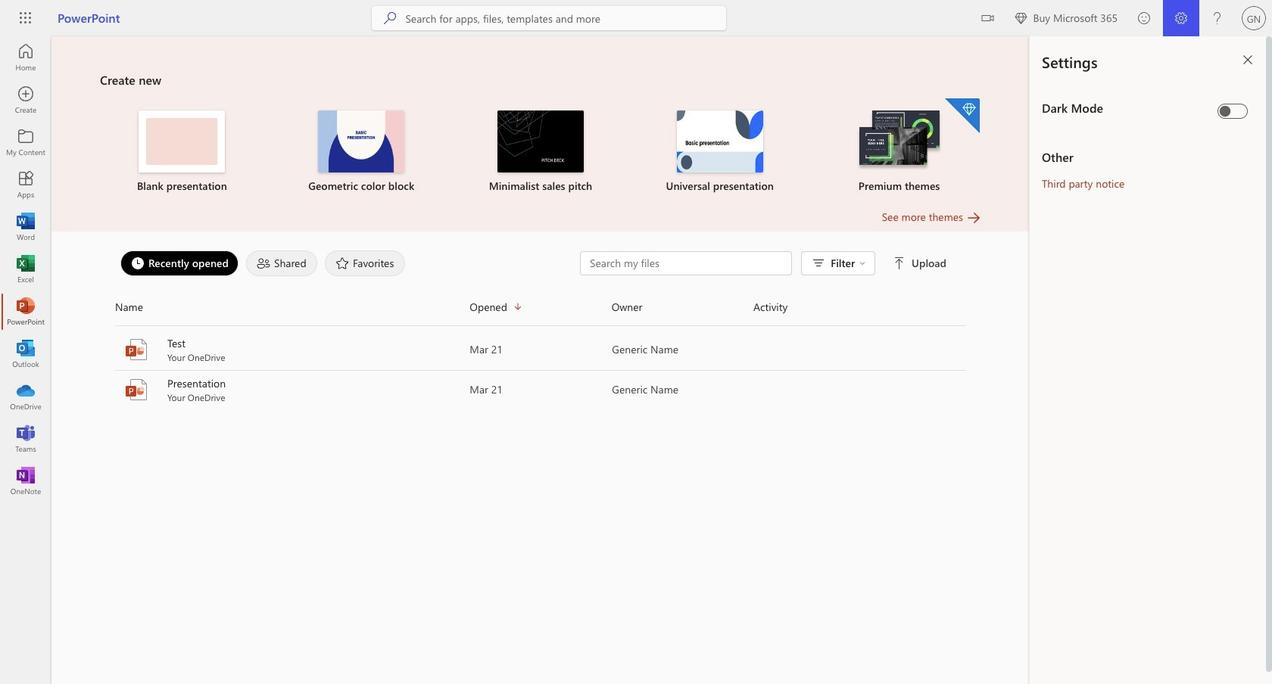 Task type: describe. For each thing, give the bounding box(es) containing it.
gn image
[[1242, 6, 1266, 30]]

blank presentation element
[[101, 111, 263, 194]]

favorites element
[[325, 251, 406, 276]]

name test cell
[[115, 336, 470, 364]]

1 region from the left
[[984, 36, 1272, 685]]

other element
[[1042, 149, 1254, 166]]

outlook image
[[18, 347, 33, 362]]

apps image
[[18, 177, 33, 192]]

word image
[[18, 220, 33, 235]]

geometric color block element
[[281, 111, 442, 194]]

activity, column 4 of 4 column header
[[754, 295, 966, 320]]

home image
[[18, 50, 33, 65]]

universal presentation image
[[677, 111, 763, 173]]

powerpoint image
[[124, 338, 148, 362]]

geometric color block image
[[318, 111, 405, 173]]

premium templates diamond image
[[945, 98, 980, 133]]



Task type: vqa. For each thing, say whether or not it's contained in the screenshot.
Name Presentation 2 cell
no



Task type: locate. For each thing, give the bounding box(es) containing it.
powerpoint image inside 'name presentation' cell
[[124, 378, 148, 402]]

region
[[984, 36, 1272, 685], [1030, 36, 1272, 685]]

powerpoint image down excel image
[[18, 304, 33, 320]]

premium themes image
[[856, 111, 943, 171]]

Search my files text field
[[589, 256, 784, 271]]

powerpoint image down powerpoint image
[[124, 378, 148, 402]]

0 horizontal spatial powerpoint image
[[18, 304, 33, 320]]

powerpoint image
[[18, 304, 33, 320], [124, 378, 148, 402]]

row
[[115, 295, 966, 326]]

1 horizontal spatial powerpoint image
[[124, 378, 148, 402]]

application
[[0, 36, 1030, 685]]

universal presentation element
[[639, 111, 801, 194]]

my content image
[[18, 135, 33, 150]]

tab list
[[117, 247, 580, 280]]

1 tab from the left
[[117, 251, 242, 276]]

minimalist sales pitch element
[[460, 111, 621, 194]]

onedrive image
[[18, 389, 33, 404]]

tab
[[117, 251, 242, 276], [242, 251, 321, 276], [321, 251, 409, 276]]

2 region from the left
[[1030, 36, 1272, 685]]

shared element
[[246, 251, 317, 276]]

Search box. Suggestions appear as you type. search field
[[405, 6, 727, 30]]

displaying 2 out of 2 files. status
[[580, 251, 950, 276]]

None search field
[[372, 6, 727, 30]]

banner
[[0, 0, 1272, 39]]

1 vertical spatial powerpoint image
[[124, 378, 148, 402]]

navigation
[[0, 36, 51, 503]]

name presentation cell
[[115, 376, 470, 404]]

dark mode element
[[1042, 100, 1212, 117]]

minimalist sales pitch image
[[498, 111, 584, 173]]

onenote image
[[18, 474, 33, 489]]

list
[[100, 97, 981, 209]]

recently opened element
[[120, 251, 239, 276]]

3 tab from the left
[[321, 251, 409, 276]]

create image
[[18, 92, 33, 108]]

teams image
[[18, 432, 33, 447]]

premium themes element
[[819, 98, 980, 194]]

excel image
[[18, 262, 33, 277]]

main content
[[51, 36, 1030, 410]]

0 vertical spatial powerpoint image
[[18, 304, 33, 320]]

2 tab from the left
[[242, 251, 321, 276]]



